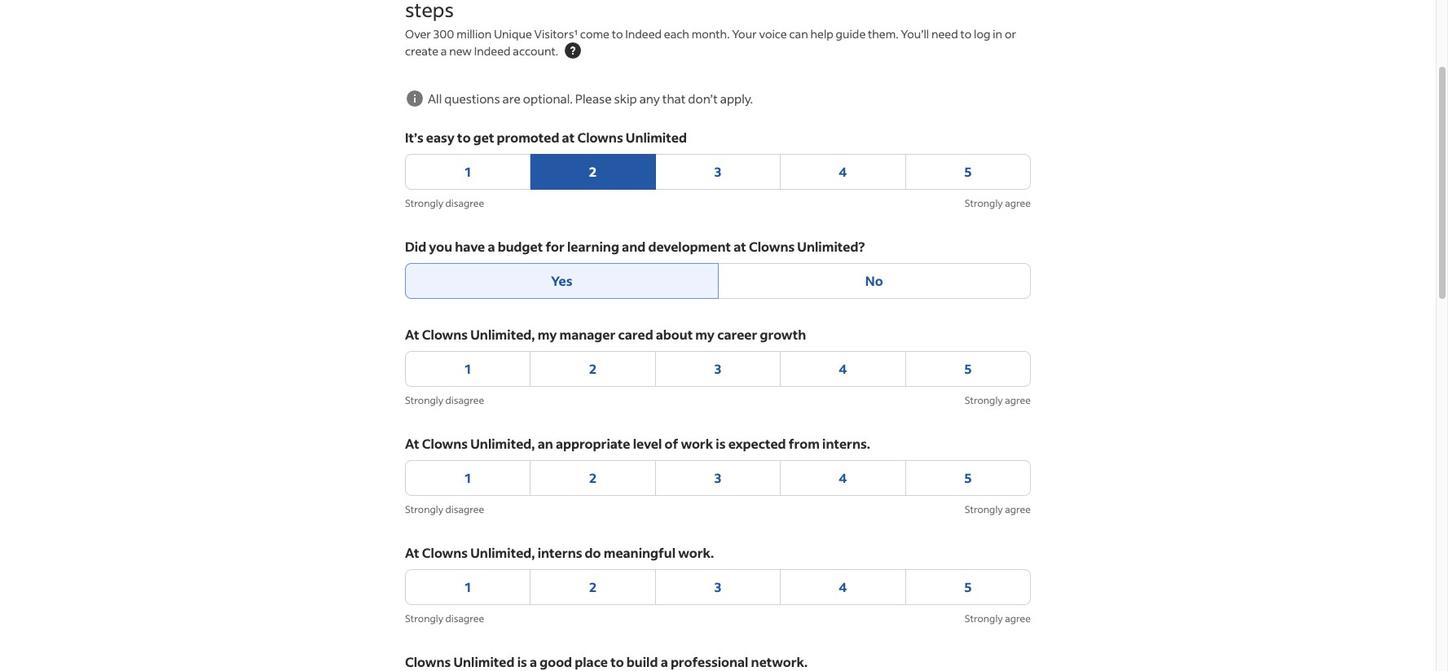Task type: describe. For each thing, give the bounding box(es) containing it.
work
[[681, 435, 714, 453]]

you
[[429, 238, 453, 255]]

promoted
[[497, 129, 560, 146]]

strongly disagree for it's easy to get promoted at clowns unlimited
[[405, 197, 485, 210]]

build
[[627, 654, 658, 671]]

5 for at clowns unlimited, an appropriate level of work is expected from interns.
[[965, 470, 972, 487]]

1 vertical spatial unlimited
[[454, 654, 515, 671]]

0 horizontal spatial at
[[562, 129, 575, 146]]

skip
[[614, 91, 637, 107]]

come
[[580, 26, 610, 42]]

3 for work
[[715, 470, 722, 487]]

no button
[[718, 263, 1031, 299]]

4 for at clowns unlimited, an appropriate level of work is expected from interns.
[[839, 470, 848, 487]]

to right the come on the left top of page
[[612, 26, 623, 42]]

3 for my
[[715, 360, 722, 378]]

1 button for interns
[[405, 570, 531, 606]]

or
[[1005, 26, 1017, 42]]

professional
[[671, 654, 749, 671]]

at for at clowns unlimited, interns do meaningful work.
[[405, 545, 420, 562]]

you'll
[[901, 26, 930, 42]]

5 group from the top
[[405, 570, 1031, 606]]

them.
[[868, 26, 899, 42]]

3 button for unlimited
[[655, 154, 781, 190]]

an
[[538, 435, 553, 453]]

4 3 from the top
[[715, 579, 722, 596]]

unlimited, for my
[[471, 326, 535, 343]]

that
[[663, 91, 686, 107]]

group for work
[[405, 461, 1031, 497]]

please
[[576, 91, 612, 107]]

a right have
[[488, 238, 495, 255]]

group for and
[[405, 263, 1031, 299]]

do
[[585, 545, 601, 562]]

optional.
[[523, 91, 573, 107]]

4 for at clowns unlimited, interns do meaningful work.
[[839, 579, 848, 596]]

unlimited, for an
[[471, 435, 535, 453]]

4 for at clowns unlimited, my manager cared about my career growth
[[839, 360, 848, 378]]

it's
[[405, 129, 424, 146]]

to left log
[[961, 26, 972, 42]]

4 for it's easy to get promoted at clowns unlimited
[[839, 163, 848, 180]]

manager
[[560, 326, 616, 343]]

strongly agree for at clowns unlimited, my manager cared about my career growth
[[965, 395, 1031, 407]]

1 button for get
[[405, 154, 531, 190]]

strongly agree for at clowns unlimited, an appropriate level of work is expected from interns.
[[965, 504, 1031, 516]]

network.
[[751, 654, 808, 671]]

your
[[732, 26, 757, 42]]

group for my
[[405, 351, 1031, 387]]

in
[[993, 26, 1003, 42]]

2 button for at
[[530, 154, 656, 190]]

growth
[[760, 326, 807, 343]]

1 my from the left
[[538, 326, 557, 343]]

5 for it's easy to get promoted at clowns unlimited
[[965, 163, 972, 180]]

voice
[[759, 26, 787, 42]]

agree for at clowns unlimited, interns do meaningful work.
[[1005, 613, 1031, 625]]

unique
[[494, 26, 532, 42]]

2 for cared
[[589, 360, 597, 378]]

1 vertical spatial is
[[517, 654, 527, 671]]

4 3 button from the top
[[655, 570, 781, 606]]

strongly agree for at clowns unlimited, interns do meaningful work.
[[965, 613, 1031, 625]]

budget
[[498, 238, 543, 255]]

new
[[449, 43, 472, 59]]

2 button for cared
[[530, 351, 656, 387]]

a right build
[[661, 654, 668, 671]]

interns
[[538, 545, 582, 562]]

strongly disagree for at clowns unlimited, interns do meaningful work.
[[405, 613, 485, 625]]

strongly disagree for at clowns unlimited, an appropriate level of work is expected from interns.
[[405, 504, 485, 516]]

meaningful
[[604, 545, 676, 562]]

clowns unlimited is a good place to build a professional network.
[[405, 654, 808, 671]]

4 button for at clowns unlimited, interns do meaningful work.
[[780, 570, 906, 606]]

at clowns unlimited, my manager cared about my career growth
[[405, 326, 807, 343]]

of
[[665, 435, 679, 453]]

any
[[640, 91, 660, 107]]

disagree for at clowns unlimited, an appropriate level of work is expected from interns.
[[446, 504, 485, 516]]

cared
[[618, 326, 654, 343]]

group for unlimited
[[405, 154, 1031, 190]]

easy
[[426, 129, 455, 146]]

for
[[546, 238, 565, 255]]

5 button for at clowns unlimited, interns do meaningful work.
[[906, 570, 1031, 606]]

2 button for meaningful
[[530, 570, 656, 606]]

1 for interns
[[465, 579, 471, 596]]

to left build
[[611, 654, 624, 671]]

at for at clowns unlimited, my manager cared about my career growth
[[405, 326, 420, 343]]

over
[[405, 26, 431, 42]]

1 vertical spatial indeed
[[474, 43, 511, 59]]

about
[[656, 326, 693, 343]]

month.
[[692, 26, 730, 42]]

need
[[932, 26, 959, 42]]



Task type: locate. For each thing, give the bounding box(es) containing it.
interns.
[[823, 435, 871, 453]]

agree
[[1005, 197, 1031, 210], [1005, 395, 1031, 407], [1005, 504, 1031, 516], [1005, 613, 1031, 625]]

1 button for my
[[405, 351, 531, 387]]

visitors¹
[[534, 26, 578, 42]]

1 1 button from the top
[[405, 154, 531, 190]]

can
[[790, 26, 809, 42]]

0 horizontal spatial unlimited
[[454, 654, 515, 671]]

1 button
[[405, 154, 531, 190], [405, 351, 531, 387], [405, 461, 531, 497], [405, 570, 531, 606]]

to left get
[[457, 129, 471, 146]]

career
[[718, 326, 758, 343]]

4 button
[[780, 154, 906, 190], [780, 351, 906, 387], [780, 461, 906, 497], [780, 570, 906, 606]]

at right development
[[734, 238, 747, 255]]

questions
[[445, 91, 500, 107]]

each
[[664, 26, 690, 42]]

1 for my
[[465, 360, 471, 378]]

3 button
[[655, 154, 781, 190], [655, 351, 781, 387], [655, 461, 781, 497], [655, 570, 781, 606]]

2 2 button from the top
[[530, 351, 656, 387]]

4 button for it's easy to get promoted at clowns unlimited
[[780, 154, 906, 190]]

3 button down the work
[[655, 461, 781, 497]]

4 agree from the top
[[1005, 613, 1031, 625]]

good
[[540, 654, 572, 671]]

0 vertical spatial indeed
[[626, 26, 662, 42]]

indeed left each
[[626, 26, 662, 42]]

2 for meaningful
[[589, 579, 597, 596]]

appropriate
[[556, 435, 631, 453]]

place
[[575, 654, 608, 671]]

unlimited?
[[798, 238, 865, 255]]

1 horizontal spatial my
[[696, 326, 715, 343]]

at right promoted on the left top
[[562, 129, 575, 146]]

level
[[633, 435, 662, 453]]

2 group from the top
[[405, 263, 1031, 299]]

a inside over 300 million unique visitors¹ come to indeed each month. your voice can help guide them. you'll need to log in or create a new indeed account.
[[441, 43, 447, 59]]

2 button for level
[[530, 461, 656, 497]]

5 button for at clowns unlimited, my manager cared about my career growth
[[906, 351, 1031, 387]]

5 button for it's easy to get promoted at clowns unlimited
[[906, 154, 1031, 190]]

2 at from the top
[[405, 435, 420, 453]]

3 5 from the top
[[965, 470, 972, 487]]

at clowns unlimited, an appropriate level of work is expected from interns.
[[405, 435, 871, 453]]

3 button for work
[[655, 461, 781, 497]]

3 4 button from the top
[[780, 461, 906, 497]]

4
[[839, 163, 848, 180], [839, 360, 848, 378], [839, 470, 848, 487], [839, 579, 848, 596]]

0 vertical spatial unlimited
[[626, 129, 687, 146]]

at clowns unlimited, interns do meaningful work.
[[405, 545, 714, 562]]

2 button down manager
[[530, 351, 656, 387]]

2 button down appropriate
[[530, 461, 656, 497]]

1 vertical spatial at
[[405, 435, 420, 453]]

3 4 from the top
[[839, 470, 848, 487]]

1 vertical spatial unlimited,
[[471, 435, 535, 453]]

5 button for at clowns unlimited, an appropriate level of work is expected from interns.
[[906, 461, 1031, 497]]

2 button down 'it's easy to get promoted at clowns unlimited' in the left top of the page
[[530, 154, 656, 190]]

1 unlimited, from the top
[[471, 326, 535, 343]]

0 horizontal spatial is
[[517, 654, 527, 671]]

3 group from the top
[[405, 351, 1031, 387]]

indeed down million
[[474, 43, 511, 59]]

3 2 button from the top
[[530, 461, 656, 497]]

4 strongly agree from the top
[[965, 613, 1031, 625]]

3 2 from the top
[[589, 470, 597, 487]]

2 4 from the top
[[839, 360, 848, 378]]

disagree for at clowns unlimited, interns do meaningful work.
[[446, 613, 485, 625]]

4 group from the top
[[405, 461, 1031, 497]]

1 strongly disagree from the top
[[405, 197, 485, 210]]

my left manager
[[538, 326, 557, 343]]

3
[[715, 163, 722, 180], [715, 360, 722, 378], [715, 470, 722, 487], [715, 579, 722, 596]]

3 button for my
[[655, 351, 781, 387]]

3 agree from the top
[[1005, 504, 1031, 516]]

2 disagree from the top
[[446, 395, 485, 407]]

unlimited, for interns
[[471, 545, 535, 562]]

1 horizontal spatial indeed
[[626, 26, 662, 42]]

agree for it's easy to get promoted at clowns unlimited
[[1005, 197, 1031, 210]]

2 for level
[[589, 470, 597, 487]]

disagree
[[446, 197, 485, 210], [446, 395, 485, 407], [446, 504, 485, 516], [446, 613, 485, 625]]

2 agree from the top
[[1005, 395, 1031, 407]]

2
[[589, 163, 597, 180], [589, 360, 597, 378], [589, 470, 597, 487], [589, 579, 597, 596]]

5
[[965, 163, 972, 180], [965, 360, 972, 378], [965, 470, 972, 487], [965, 579, 972, 596]]

2 5 from the top
[[965, 360, 972, 378]]

1 for get
[[465, 163, 471, 180]]

3 button down the career
[[655, 351, 781, 387]]

yes button
[[405, 263, 719, 299]]

0 horizontal spatial indeed
[[474, 43, 511, 59]]

4 1 button from the top
[[405, 570, 531, 606]]

from
[[789, 435, 820, 453]]

to
[[612, 26, 623, 42], [961, 26, 972, 42], [457, 129, 471, 146], [611, 654, 624, 671]]

a
[[441, 43, 447, 59], [488, 238, 495, 255], [530, 654, 537, 671], [661, 654, 668, 671]]

3 strongly agree from the top
[[965, 504, 1031, 516]]

disagree for it's easy to get promoted at clowns unlimited
[[446, 197, 485, 210]]

4 4 from the top
[[839, 579, 848, 596]]

create
[[405, 43, 439, 59]]

3 button down "don't"
[[655, 154, 781, 190]]

are
[[503, 91, 521, 107]]

log
[[974, 26, 991, 42]]

5 button
[[906, 154, 1031, 190], [906, 351, 1031, 387], [906, 461, 1031, 497], [906, 570, 1031, 606]]

group down "don't"
[[405, 154, 1031, 190]]

group down development
[[405, 263, 1031, 299]]

strongly agree
[[965, 197, 1031, 210], [965, 395, 1031, 407], [965, 504, 1031, 516], [965, 613, 1031, 625]]

strongly
[[405, 197, 444, 210], [965, 197, 1003, 210], [405, 395, 444, 407], [965, 395, 1003, 407], [405, 504, 444, 516], [965, 504, 1003, 516], [405, 613, 444, 625], [965, 613, 1003, 625]]

4 button for at clowns unlimited, an appropriate level of work is expected from interns.
[[780, 461, 906, 497]]

3 at from the top
[[405, 545, 420, 562]]

is left good on the bottom left of the page
[[517, 654, 527, 671]]

2 strongly agree from the top
[[965, 395, 1031, 407]]

3 3 button from the top
[[655, 461, 781, 497]]

4 1 from the top
[[465, 579, 471, 596]]

3 strongly disagree from the top
[[405, 504, 485, 516]]

unlimited, left an
[[471, 435, 535, 453]]

unlimited down the any
[[626, 129, 687, 146]]

is right the work
[[716, 435, 726, 453]]

group containing yes
[[405, 263, 1031, 299]]

unlimited, left interns
[[471, 545, 535, 562]]

2 vertical spatial at
[[405, 545, 420, 562]]

a left new
[[441, 43, 447, 59]]

information use image
[[563, 41, 583, 60]]

4 strongly disagree from the top
[[405, 613, 485, 625]]

1 3 button from the top
[[655, 154, 781, 190]]

it's easy to get promoted at clowns unlimited
[[405, 129, 687, 146]]

strongly agree for it's easy to get promoted at clowns unlimited
[[965, 197, 1031, 210]]

3 5 button from the top
[[906, 461, 1031, 497]]

300
[[434, 26, 455, 42]]

get
[[474, 129, 494, 146]]

don't
[[688, 91, 718, 107]]

1 horizontal spatial unlimited
[[626, 129, 687, 146]]

have
[[455, 238, 485, 255]]

yes
[[551, 272, 573, 289]]

group down the work
[[405, 461, 1031, 497]]

1 4 button from the top
[[780, 154, 906, 190]]

strongly disagree for at clowns unlimited, my manager cared about my career growth
[[405, 395, 485, 407]]

disagree for at clowns unlimited, my manager cared about my career growth
[[446, 395, 485, 407]]

3 for unlimited
[[715, 163, 722, 180]]

1 5 button from the top
[[906, 154, 1031, 190]]

2 unlimited, from the top
[[471, 435, 535, 453]]

1 disagree from the top
[[446, 197, 485, 210]]

1 group from the top
[[405, 154, 1031, 190]]

all questions are optional. please skip any that don't apply.
[[428, 91, 753, 107]]

0 vertical spatial unlimited,
[[471, 326, 535, 343]]

2 3 button from the top
[[655, 351, 781, 387]]

2 button down do
[[530, 570, 656, 606]]

at for at clowns unlimited, an appropriate level of work is expected from interns.
[[405, 435, 420, 453]]

4 4 button from the top
[[780, 570, 906, 606]]

2 for at
[[589, 163, 597, 180]]

over 300 million unique visitors¹ come to indeed each month. your voice can help guide them. you'll need to log in or create a new indeed account.
[[405, 26, 1017, 59]]

1 horizontal spatial is
[[716, 435, 726, 453]]

clowns
[[578, 129, 623, 146], [749, 238, 795, 255], [422, 326, 468, 343], [422, 435, 468, 453], [422, 545, 468, 562], [405, 654, 451, 671]]

3 disagree from the top
[[446, 504, 485, 516]]

agree for at clowns unlimited, an appropriate level of work is expected from interns.
[[1005, 504, 1031, 516]]

4 5 from the top
[[965, 579, 972, 596]]

no
[[866, 272, 884, 289]]

2 1 from the top
[[465, 360, 471, 378]]

1 1 from the top
[[465, 163, 471, 180]]

0 vertical spatial is
[[716, 435, 726, 453]]

2 down do
[[589, 579, 597, 596]]

4 5 button from the top
[[906, 570, 1031, 606]]

1 button for an
[[405, 461, 531, 497]]

3 1 button from the top
[[405, 461, 531, 497]]

1 at from the top
[[405, 326, 420, 343]]

a left good on the bottom left of the page
[[530, 654, 537, 671]]

1 strongly agree from the top
[[965, 197, 1031, 210]]

0 horizontal spatial my
[[538, 326, 557, 343]]

unlimited, down the yes button
[[471, 326, 535, 343]]

3 3 from the top
[[715, 470, 722, 487]]

2 down 'it's easy to get promoted at clowns unlimited' in the left top of the page
[[589, 163, 597, 180]]

5 for at clowns unlimited, interns do meaningful work.
[[965, 579, 972, 596]]

group
[[405, 154, 1031, 190], [405, 263, 1031, 299], [405, 351, 1031, 387], [405, 461, 1031, 497], [405, 570, 1031, 606]]

is
[[716, 435, 726, 453], [517, 654, 527, 671]]

2 strongly disagree from the top
[[405, 395, 485, 407]]

my
[[538, 326, 557, 343], [696, 326, 715, 343]]

2 vertical spatial unlimited,
[[471, 545, 535, 562]]

3 unlimited, from the top
[[471, 545, 535, 562]]

2 5 button from the top
[[906, 351, 1031, 387]]

3 1 from the top
[[465, 470, 471, 487]]

0 vertical spatial at
[[405, 326, 420, 343]]

1 2 button from the top
[[530, 154, 656, 190]]

and
[[622, 238, 646, 255]]

indeed
[[626, 26, 662, 42], [474, 43, 511, 59]]

2 down appropriate
[[589, 470, 597, 487]]

1 4 from the top
[[839, 163, 848, 180]]

1
[[465, 163, 471, 180], [465, 360, 471, 378], [465, 470, 471, 487], [465, 579, 471, 596]]

group down work.
[[405, 570, 1031, 606]]

2 3 from the top
[[715, 360, 722, 378]]

1 horizontal spatial at
[[734, 238, 747, 255]]

2 2 from the top
[[589, 360, 597, 378]]

unlimited,
[[471, 326, 535, 343], [471, 435, 535, 453], [471, 545, 535, 562]]

4 disagree from the top
[[446, 613, 485, 625]]

2 1 button from the top
[[405, 351, 531, 387]]

did
[[405, 238, 427, 255]]

unlimited left good on the bottom left of the page
[[454, 654, 515, 671]]

learning
[[567, 238, 620, 255]]

at
[[405, 326, 420, 343], [405, 435, 420, 453], [405, 545, 420, 562]]

work.
[[679, 545, 714, 562]]

unlimited
[[626, 129, 687, 146], [454, 654, 515, 671]]

3 button down work.
[[655, 570, 781, 606]]

did you have a budget for learning and development at clowns unlimited?
[[405, 238, 865, 255]]

1 2 from the top
[[589, 163, 597, 180]]

all
[[428, 91, 442, 107]]

expected
[[729, 435, 786, 453]]

1 vertical spatial at
[[734, 238, 747, 255]]

my right about at left
[[696, 326, 715, 343]]

guide
[[836, 26, 866, 42]]

2 4 button from the top
[[780, 351, 906, 387]]

at
[[562, 129, 575, 146], [734, 238, 747, 255]]

million
[[457, 26, 492, 42]]

development
[[649, 238, 731, 255]]

2 down manager
[[589, 360, 597, 378]]

0 vertical spatial at
[[562, 129, 575, 146]]

help
[[811, 26, 834, 42]]

2 button
[[530, 154, 656, 190], [530, 351, 656, 387], [530, 461, 656, 497], [530, 570, 656, 606]]

4 2 button from the top
[[530, 570, 656, 606]]

2 my from the left
[[696, 326, 715, 343]]

5 for at clowns unlimited, my manager cared about my career growth
[[965, 360, 972, 378]]

apply.
[[721, 91, 753, 107]]

1 3 from the top
[[715, 163, 722, 180]]

group down the career
[[405, 351, 1031, 387]]

1 agree from the top
[[1005, 197, 1031, 210]]

1 for an
[[465, 470, 471, 487]]

agree for at clowns unlimited, my manager cared about my career growth
[[1005, 395, 1031, 407]]

1 5 from the top
[[965, 163, 972, 180]]

4 button for at clowns unlimited, my manager cared about my career growth
[[780, 351, 906, 387]]

account.
[[513, 43, 559, 59]]

4 2 from the top
[[589, 579, 597, 596]]

strongly disagree
[[405, 197, 485, 210], [405, 395, 485, 407], [405, 504, 485, 516], [405, 613, 485, 625]]



Task type: vqa. For each thing, say whether or not it's contained in the screenshot.
Strongly agree associated with It's easy to get promoted at Clowns Unlimited
yes



